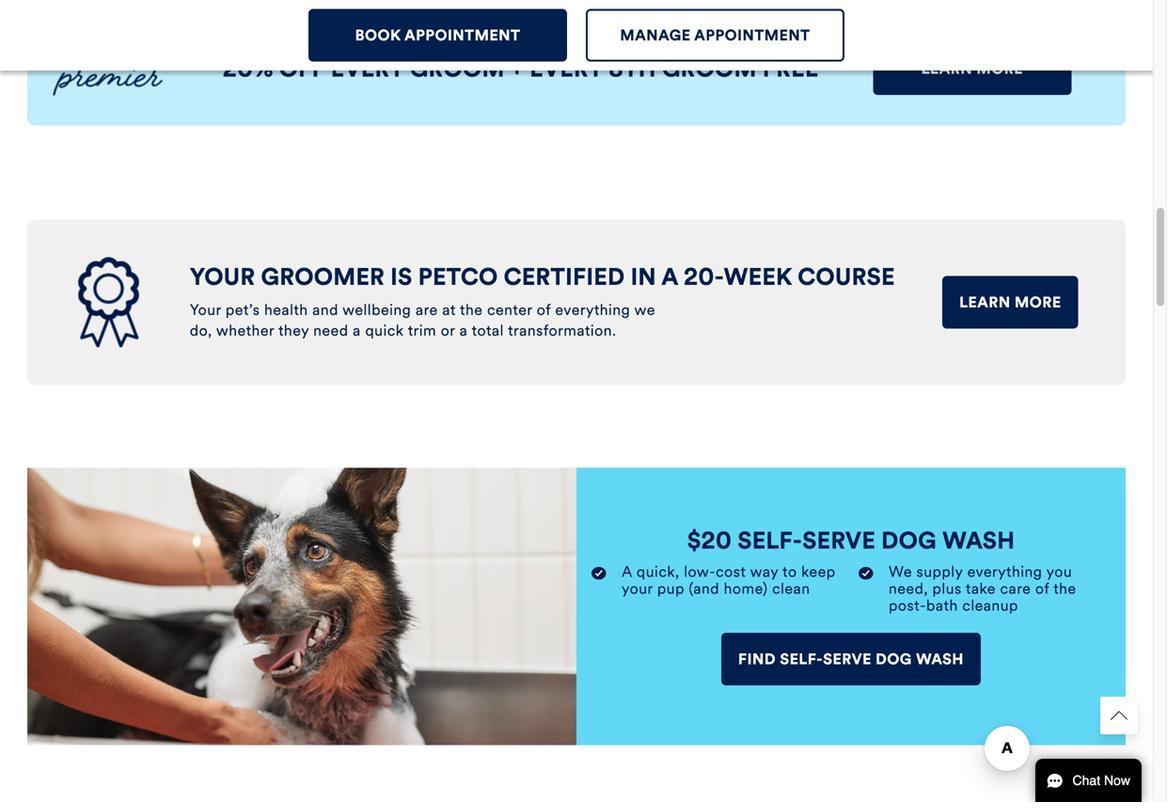 Task type: describe. For each thing, give the bounding box(es) containing it.
find
[[738, 650, 776, 669]]

dog
[[876, 650, 912, 669]]

a quick, low-cost way to keep your pup (and home) clean
[[622, 562, 836, 598]]

in
[[631, 262, 656, 291]]

a inside your groomer is petco certified in a 20-week course your pet's health and wellbeing are at the center of everything we do, whether they need a quick trim or a total transformation.
[[662, 262, 678, 291]]

is
[[390, 262, 412, 291]]

we supply everything you need, plus take care of the post-bath cleanup
[[889, 562, 1077, 615]]

serve
[[823, 650, 872, 669]]

dog
[[881, 526, 937, 555]]

2 groom from the left
[[662, 54, 757, 83]]

book
[[355, 26, 401, 45]]

20-
[[684, 262, 724, 291]]

appointment
[[405, 26, 521, 45]]

whether
[[216, 321, 274, 340]]

0 vertical spatial learn more link
[[873, 42, 1072, 95]]

pet's
[[226, 300, 260, 319]]

manage appointment
[[620, 26, 810, 45]]

wash
[[916, 650, 964, 669]]

more for top learn more link
[[977, 59, 1023, 78]]

2 a from the left
[[460, 321, 468, 340]]

post-
[[889, 596, 927, 615]]

trim
[[408, 321, 437, 340]]

a inside a quick, low-cost way to keep your pup (and home) clean
[[622, 562, 632, 581]]

+
[[510, 54, 524, 83]]

wash
[[942, 526, 1015, 555]]

take
[[966, 579, 996, 598]]

(and
[[689, 579, 720, 598]]

the inside your groomer is petco certified in a 20-week course your pet's health and wellbeing are at the center of everything we do, whether they need a quick trim or a total transformation.
[[460, 300, 483, 319]]

center
[[487, 300, 533, 319]]

20% off every groom + every 8th groom free
[[223, 54, 819, 83]]

$20
[[687, 526, 732, 555]]

or
[[441, 321, 455, 340]]

at
[[442, 300, 456, 319]]

1 vertical spatial learn more link
[[943, 276, 1078, 329]]

$20 self-serve dog wash
[[687, 526, 1015, 555]]

certified
[[504, 262, 625, 291]]

are
[[416, 300, 438, 319]]

quick
[[365, 321, 404, 340]]

wellbeing
[[343, 300, 411, 319]]

1 a from the left
[[353, 321, 361, 340]]

bath
[[927, 596, 958, 615]]

keep
[[802, 562, 836, 581]]

manage
[[620, 26, 691, 45]]

week
[[724, 262, 792, 291]]

pup
[[657, 579, 685, 598]]

you
[[1047, 562, 1072, 581]]

and
[[312, 300, 339, 319]]



Task type: vqa. For each thing, say whether or not it's contained in the screenshot.
Privacy Policy "link" at the right
no



Task type: locate. For each thing, give the bounding box(es) containing it.
0 vertical spatial the
[[460, 300, 483, 319]]

0 vertical spatial everything
[[555, 300, 630, 319]]

do,
[[190, 321, 212, 340]]

book appointment
[[355, 26, 521, 45]]

a right the need
[[353, 321, 361, 340]]

free
[[763, 54, 819, 83]]

every
[[331, 54, 404, 83], [530, 54, 603, 83]]

groomer
[[261, 262, 385, 291]]

a right or
[[460, 321, 468, 340]]

your up the pet's
[[190, 262, 255, 291]]

every down book in the left of the page
[[331, 54, 404, 83]]

a right "in"
[[662, 262, 678, 291]]

the inside we supply everything you need, plus take care of the post-bath cleanup
[[1054, 579, 1077, 598]]

groom
[[410, 54, 505, 83], [662, 54, 757, 83]]

0 vertical spatial of
[[537, 300, 551, 319]]

0 horizontal spatial groom
[[410, 54, 505, 83]]

more
[[977, 59, 1023, 78], [1015, 293, 1062, 312]]

need,
[[889, 579, 928, 598]]

every right +
[[530, 54, 603, 83]]

cleanup
[[963, 596, 1019, 615]]

1 horizontal spatial a
[[460, 321, 468, 340]]

petco
[[418, 262, 498, 291]]

everything
[[555, 300, 630, 319], [968, 562, 1043, 581]]

20%
[[223, 54, 273, 83]]

1 horizontal spatial a
[[662, 262, 678, 291]]

1 vertical spatial your
[[190, 300, 221, 319]]

styled arrow button link
[[1101, 697, 1138, 735]]

0 horizontal spatial the
[[460, 300, 483, 319]]

scroll to top image
[[1111, 707, 1128, 724]]

supply
[[917, 562, 963, 581]]

0 horizontal spatial every
[[331, 54, 404, 83]]

learn for top learn more link
[[921, 59, 973, 78]]

1 horizontal spatial groom
[[662, 54, 757, 83]]

cost
[[716, 562, 746, 581]]

learn
[[921, 59, 973, 78], [960, 293, 1011, 312]]

everything inside your groomer is petco certified in a 20-week course your pet's health and wellbeing are at the center of everything we do, whether they need a quick trim or a total transformation.
[[555, 300, 630, 319]]

of right care
[[1036, 579, 1050, 598]]

of inside we supply everything you need, plus take care of the post-bath cleanup
[[1036, 579, 1050, 598]]

transformation.
[[508, 321, 617, 340]]

1 vertical spatial the
[[1054, 579, 1077, 598]]

a
[[353, 321, 361, 340], [460, 321, 468, 340]]

0 vertical spatial more
[[977, 59, 1023, 78]]

quick,
[[637, 562, 680, 581]]

the right at
[[460, 300, 483, 319]]

1 every from the left
[[331, 54, 404, 83]]

0 horizontal spatial everything
[[555, 300, 630, 319]]

way
[[750, 562, 779, 581]]

health
[[264, 300, 308, 319]]

your
[[622, 579, 653, 598]]

total
[[472, 321, 504, 340]]

0 horizontal spatial a
[[622, 562, 632, 581]]

more for bottommost learn more link
[[1015, 293, 1062, 312]]

manage appointment link
[[586, 9, 845, 62]]

1 vertical spatial learn
[[960, 293, 1011, 312]]

0 horizontal spatial a
[[353, 321, 361, 340]]

self-
[[780, 650, 823, 669]]

they
[[278, 321, 309, 340]]

self-
[[738, 526, 803, 555]]

1 horizontal spatial everything
[[968, 562, 1043, 581]]

everything up transformation.
[[555, 300, 630, 319]]

learn for bottommost learn more link
[[960, 293, 1011, 312]]

course
[[798, 262, 895, 291]]

1 your from the top
[[190, 262, 255, 291]]

0 vertical spatial learn more
[[921, 59, 1023, 78]]

learn more for bottommost learn more link
[[960, 293, 1062, 312]]

we
[[889, 562, 912, 581]]

learn more
[[921, 59, 1023, 78], [960, 293, 1062, 312]]

1 vertical spatial of
[[1036, 579, 1050, 598]]

a left quick,
[[622, 562, 632, 581]]

home)
[[724, 579, 768, 598]]

everything inside we supply everything you need, plus take care of the post-bath cleanup
[[968, 562, 1043, 581]]

your groomer is petco certified in a 20-week course your pet's health and wellbeing are at the center of everything we do, whether they need a quick trim or a total transformation.
[[190, 262, 895, 340]]

1 vertical spatial learn more
[[960, 293, 1062, 312]]

2 your from the top
[[190, 300, 221, 319]]

your
[[190, 262, 255, 291], [190, 300, 221, 319]]

the right care
[[1054, 579, 1077, 598]]

0 vertical spatial a
[[662, 262, 678, 291]]

clean
[[772, 579, 810, 598]]

8th
[[609, 54, 656, 83]]

2 every from the left
[[530, 54, 603, 83]]

1 horizontal spatial every
[[530, 54, 603, 83]]

a
[[662, 262, 678, 291], [622, 562, 632, 581]]

find self-serve dog wash
[[738, 650, 964, 669]]

appointment
[[694, 26, 810, 45]]

of up transformation.
[[537, 300, 551, 319]]

low-
[[684, 562, 716, 581]]

1 vertical spatial everything
[[968, 562, 1043, 581]]

we
[[634, 300, 655, 319]]

care
[[1000, 579, 1031, 598]]

your up do, in the left of the page
[[190, 300, 221, 319]]

off
[[279, 54, 325, 83]]

1 vertical spatial a
[[622, 562, 632, 581]]

learn more for top learn more link
[[921, 59, 1023, 78]]

1 horizontal spatial of
[[1036, 579, 1050, 598]]

0 vertical spatial your
[[190, 262, 255, 291]]

serve
[[803, 526, 876, 555]]

book appointment link
[[309, 9, 567, 62]]

everything up cleanup
[[968, 562, 1043, 581]]

0 horizontal spatial of
[[537, 300, 551, 319]]

of
[[537, 300, 551, 319], [1036, 579, 1050, 598]]

1 horizontal spatial the
[[1054, 579, 1077, 598]]

of inside your groomer is petco certified in a 20-week course your pet's health and wellbeing are at the center of everything we do, whether they need a quick trim or a total transformation.
[[537, 300, 551, 319]]

to
[[783, 562, 797, 581]]

0 vertical spatial learn
[[921, 59, 973, 78]]

learn more link
[[873, 42, 1072, 95], [943, 276, 1078, 329]]

plus
[[933, 579, 962, 598]]

1 vertical spatial more
[[1015, 293, 1062, 312]]

need
[[313, 321, 348, 340]]

groom down appointment
[[410, 54, 505, 83]]

the
[[460, 300, 483, 319], [1054, 579, 1077, 598]]

find self-serve dog wash link
[[721, 633, 981, 686]]

groom down "manage appointment" at right
[[662, 54, 757, 83]]

1 groom from the left
[[410, 54, 505, 83]]



